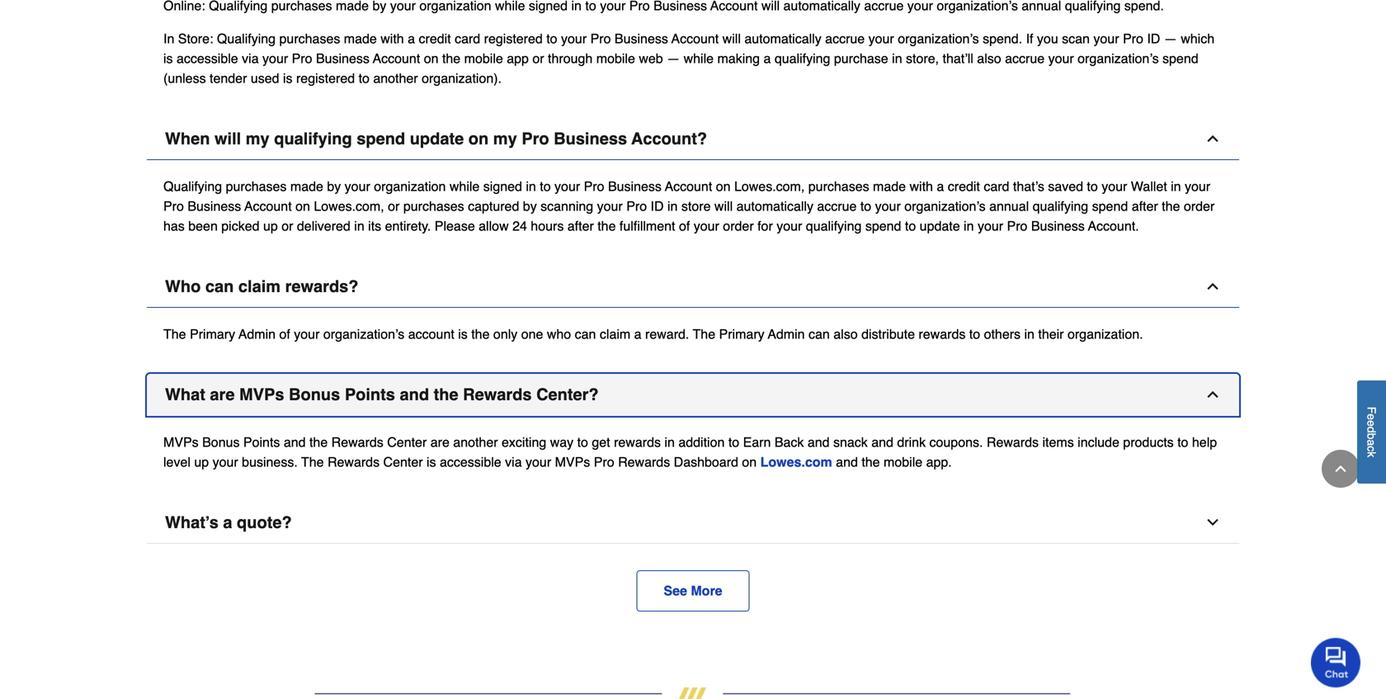 Task type: locate. For each thing, give the bounding box(es) containing it.
can left distribute
[[809, 326, 830, 341]]

a inside qualifying purchases made by your organization while signed in to your pro business account on lowes.com, purchases made with a credit card that's saved to your wallet in your pro business account on lowes.com, or purchases captured by scanning your pro id in store will automatically accrue to your organization's annual qualifying spend after the order has been picked up or delivered in its entirety. please allow 24 hours after the fulfillment of your order for your qualifying spend to update in your pro business account.
[[937, 178, 944, 194]]

1 horizontal spatial id
[[1148, 31, 1161, 46]]

while inside qualifying purchases made by your organization while signed in to your pro business account on lowes.com, purchases made with a credit card that's saved to your wallet in your pro business account on lowes.com, or purchases captured by scanning your pro id in store will automatically accrue to your organization's annual qualifying spend after the order has been picked up or delivered in its entirety. please allow 24 hours after the fulfillment of your order for your qualifying spend to update in your pro business account.
[[450, 178, 480, 194]]

up right 'level'
[[194, 454, 209, 469]]

card up organization).
[[455, 31, 481, 46]]

id left which
[[1148, 31, 1161, 46]]

that'll
[[943, 51, 974, 66]]

e up b
[[1366, 420, 1379, 427]]

0 vertical spatial lowes.com,
[[735, 178, 805, 194]]

fulfillment
[[620, 218, 676, 233]]

1 e from the top
[[1366, 414, 1379, 420]]

1 vertical spatial with
[[910, 178, 933, 194]]

1 horizontal spatial registered
[[484, 31, 543, 46]]

of down store on the top
[[679, 218, 690, 233]]

registered right 'used'
[[296, 70, 355, 86]]

and down account
[[400, 385, 429, 404]]

registered up app
[[484, 31, 543, 46]]

what's a quote? button
[[147, 502, 1240, 544]]

card inside qualifying purchases made by your organization while signed in to your pro business account on lowes.com, purchases made with a credit card that's saved to your wallet in your pro business account on lowes.com, or purchases captured by scanning your pro id in store will automatically accrue to your organization's annual qualifying spend after the order has been picked up or delivered in its entirety. please allow 24 hours after the fulfillment of your order for your qualifying spend to update in your pro business account.
[[984, 178, 1010, 194]]

id
[[1148, 31, 1161, 46], [651, 198, 664, 214]]

or inside "in store: qualifying purchases made with a credit card registered to your pro business account will automatically accrue your organization's spend. if you scan your pro id — which is accessible via your pro business account on the mobile app or through mobile web — while making a qualifying purchase in store, that'll also accrue your organization's spend (unless tender used is registered to another organization)."
[[533, 51, 544, 66]]

f e e d b a c k
[[1366, 407, 1379, 458]]

annual
[[990, 198, 1029, 214]]

are right what
[[210, 385, 235, 404]]

1 horizontal spatial primary
[[719, 326, 765, 341]]

qualifying up been
[[163, 178, 222, 194]]

by up delivered
[[327, 178, 341, 194]]

of down who can claim rewards?
[[279, 326, 290, 341]]

1 vertical spatial claim
[[600, 326, 631, 341]]

1 vertical spatial order
[[723, 218, 754, 233]]

also inside "in store: qualifying purchases made with a credit card registered to your pro business account will automatically accrue your organization's spend. if you scan your pro id — which is accessible via your pro business account on the mobile app or through mobile web — while making a qualifying purchase in store, that'll also accrue your organization's spend (unless tender used is registered to another organization)."
[[977, 51, 1002, 66]]

— left which
[[1164, 31, 1178, 46]]

0 horizontal spatial another
[[373, 70, 418, 86]]

1 vertical spatial id
[[651, 198, 664, 214]]

chevron up image for who can claim rewards?
[[1205, 278, 1222, 294]]

credit left that's
[[948, 178, 980, 194]]

d
[[1366, 427, 1379, 433]]

store:
[[178, 31, 213, 46]]

0 horizontal spatial admin
[[239, 326, 276, 341]]

spend.
[[983, 31, 1023, 46]]

what's a quote?
[[165, 513, 292, 532]]

on
[[424, 51, 439, 66], [469, 129, 489, 148], [716, 178, 731, 194], [296, 198, 310, 214], [742, 454, 757, 469]]

1 horizontal spatial also
[[977, 51, 1002, 66]]

id up fulfillment
[[651, 198, 664, 214]]

1 horizontal spatial card
[[984, 178, 1010, 194]]

who
[[165, 277, 201, 296]]

spend inside "in store: qualifying purchases made with a credit card registered to your pro business account will automatically accrue your organization's spend. if you scan your pro id — which is accessible via your pro business account on the mobile app or through mobile web — while making a qualifying purchase in store, that'll also accrue your organization's spend (unless tender used is registered to another organization)."
[[1163, 51, 1199, 66]]

to
[[547, 31, 558, 46], [359, 70, 370, 86], [540, 178, 551, 194], [1087, 178, 1098, 194], [861, 198, 872, 214], [905, 218, 916, 233], [970, 326, 981, 341], [577, 434, 588, 450], [729, 434, 740, 450], [1178, 434, 1189, 450]]

up right "picked"
[[263, 218, 278, 233]]

1 vertical spatial rewards
[[614, 434, 661, 450]]

of inside qualifying purchases made by your organization while signed in to your pro business account on lowes.com, purchases made with a credit card that's saved to your wallet in your pro business account on lowes.com, or purchases captured by scanning your pro id in store will automatically accrue to your organization's annual qualifying spend after the order has been picked up or delivered in its entirety. please allow 24 hours after the fulfillment of your order for your qualifying spend to update in your pro business account.
[[679, 218, 690, 233]]

business.
[[242, 454, 298, 469]]

bonus down what
[[202, 434, 240, 450]]

0 horizontal spatial points
[[243, 434, 280, 450]]

0 vertical spatial chevron up image
[[1205, 278, 1222, 294]]

automatically inside qualifying purchases made by your organization while signed in to your pro business account on lowes.com, purchases made with a credit card that's saved to your wallet in your pro business account on lowes.com, or purchases captured by scanning your pro id in store will automatically accrue to your organization's annual qualifying spend after the order has been picked up or delivered in its entirety. please allow 24 hours after the fulfillment of your order for your qualifying spend to update in your pro business account.
[[737, 198, 814, 214]]

0 vertical spatial rewards
[[919, 326, 966, 341]]

organization.
[[1068, 326, 1144, 341]]

while
[[684, 51, 714, 66], [450, 178, 480, 194]]

purchases
[[279, 31, 340, 46], [226, 178, 287, 194], [809, 178, 870, 194], [403, 198, 464, 214]]

0 vertical spatial points
[[345, 385, 395, 404]]

one
[[521, 326, 543, 341]]

qualifying left purchase
[[775, 51, 831, 66]]

update
[[410, 129, 464, 148], [920, 218, 960, 233]]

1 horizontal spatial another
[[453, 434, 498, 450]]

made
[[344, 31, 377, 46], [290, 178, 323, 194], [873, 178, 906, 194]]

my
[[246, 129, 270, 148], [493, 129, 517, 148]]

another left organization).
[[373, 70, 418, 86]]

1 vertical spatial accessible
[[440, 454, 502, 469]]

2 e from the top
[[1366, 420, 1379, 427]]

the
[[442, 51, 461, 66], [1162, 198, 1181, 214], [598, 218, 616, 233], [471, 326, 490, 341], [434, 385, 459, 404], [309, 434, 328, 450], [862, 454, 880, 469]]

or
[[533, 51, 544, 66], [388, 198, 400, 214], [282, 218, 293, 233]]

a inside what's a quote? button
[[223, 513, 232, 532]]

qualifying
[[217, 31, 276, 46], [163, 178, 222, 194]]

0 vertical spatial update
[[410, 129, 464, 148]]

0 horizontal spatial by
[[327, 178, 341, 194]]

mvps
[[239, 385, 284, 404], [163, 434, 199, 450], [555, 454, 590, 469]]

organization's left annual
[[905, 198, 986, 214]]

1 horizontal spatial points
[[345, 385, 395, 404]]

the left fulfillment
[[598, 218, 616, 233]]

can right the who
[[205, 277, 234, 296]]

who can claim rewards?
[[165, 277, 359, 296]]

qualifying right for
[[806, 218, 862, 233]]

pro inside button
[[522, 129, 549, 148]]

mobile down drink
[[884, 454, 923, 469]]

card up annual
[[984, 178, 1010, 194]]

0 horizontal spatial my
[[246, 129, 270, 148]]

credit inside "in store: qualifying purchases made with a credit card registered to your pro business account will automatically accrue your organization's spend. if you scan your pro id — which is accessible via your pro business account on the mobile app or through mobile web — while making a qualifying purchase in store, that'll also accrue your organization's spend (unless tender used is registered to another organization)."
[[419, 31, 451, 46]]

credit up organization).
[[419, 31, 451, 46]]

with
[[381, 31, 404, 46], [910, 178, 933, 194]]

store
[[682, 198, 711, 214]]

0 vertical spatial card
[[455, 31, 481, 46]]

a
[[408, 31, 415, 46], [764, 51, 771, 66], [937, 178, 944, 194], [634, 326, 642, 341], [1366, 440, 1379, 446], [223, 513, 232, 532]]

1 vertical spatial are
[[431, 434, 450, 450]]

0 vertical spatial id
[[1148, 31, 1161, 46]]

also left distribute
[[834, 326, 858, 341]]

lowes.com, up delivered
[[314, 198, 384, 214]]

1 vertical spatial credit
[[948, 178, 980, 194]]

captured
[[468, 198, 519, 214]]

way
[[550, 434, 574, 450]]

1 vertical spatial will
[[215, 129, 241, 148]]

rewards
[[463, 385, 532, 404], [332, 434, 384, 450], [987, 434, 1039, 450], [328, 454, 380, 469], [618, 454, 670, 469]]

1 horizontal spatial order
[[1184, 198, 1215, 214]]

2 horizontal spatial or
[[533, 51, 544, 66]]

organization's up what are mvps bonus points and the rewards center?
[[323, 326, 405, 341]]

the right business.
[[301, 454, 324, 469]]

claim left rewards?
[[238, 277, 281, 296]]

or left delivered
[[282, 218, 293, 233]]

1 horizontal spatial the
[[301, 454, 324, 469]]

see more
[[664, 583, 723, 598]]

include
[[1078, 434, 1120, 450]]

scroll to top element
[[1322, 450, 1360, 488]]

qualifying inside "in store: qualifying purchases made with a credit card registered to your pro business account will automatically accrue your organization's spend. if you scan your pro id — which is accessible via your pro business account on the mobile app or through mobile web — while making a qualifying purchase in store, that'll also accrue your organization's spend (unless tender used is registered to another organization)."
[[217, 31, 276, 46]]

coupons.
[[930, 434, 983, 450]]

your
[[561, 31, 587, 46], [869, 31, 894, 46], [1094, 31, 1120, 46], [263, 51, 288, 66], [1049, 51, 1074, 66], [345, 178, 370, 194], [555, 178, 580, 194], [1102, 178, 1128, 194], [1185, 178, 1211, 194], [597, 198, 623, 214], [875, 198, 901, 214], [694, 218, 720, 233], [777, 218, 803, 233], [978, 218, 1004, 233], [294, 326, 320, 341], [213, 454, 238, 469], [526, 454, 551, 469]]

chevron up image
[[1205, 130, 1222, 147], [1333, 461, 1349, 477]]

1 horizontal spatial rewards
[[919, 326, 966, 341]]

the primary admin of your organization's account is the only one who can claim a reward. the primary admin can also distribute rewards to others in their organization.
[[163, 326, 1144, 341]]

is
[[163, 51, 173, 66], [283, 70, 293, 86], [458, 326, 468, 341], [427, 454, 436, 469]]

0 horizontal spatial claim
[[238, 277, 281, 296]]

the right reward.
[[693, 326, 716, 341]]

1 horizontal spatial bonus
[[289, 385, 340, 404]]

e up d
[[1366, 414, 1379, 420]]

after down wallet
[[1132, 198, 1159, 214]]

points inside button
[[345, 385, 395, 404]]

addition
[[679, 434, 725, 450]]

primary down the who
[[190, 326, 235, 341]]

can right who in the left top of the page
[[575, 326, 596, 341]]

1 horizontal spatial my
[[493, 129, 517, 148]]

0 vertical spatial after
[[1132, 198, 1159, 214]]

0 horizontal spatial bonus
[[202, 434, 240, 450]]

0 horizontal spatial id
[[651, 198, 664, 214]]

1 vertical spatial registered
[[296, 70, 355, 86]]

mvps down way
[[555, 454, 590, 469]]

see more link
[[637, 570, 750, 611]]

will right store on the top
[[715, 198, 733, 214]]

on down earn at the bottom right
[[742, 454, 757, 469]]

1 horizontal spatial update
[[920, 218, 960, 233]]

back
[[775, 434, 804, 450]]

others
[[984, 326, 1021, 341]]

and
[[400, 385, 429, 404], [284, 434, 306, 450], [808, 434, 830, 450], [872, 434, 894, 450], [836, 454, 858, 469]]

points inside mvps bonus points and the rewards center are another exciting way to get rewards in addition to earn back and snack and drink coupons. rewards items include products to help level up your business. the rewards center is accessible via your mvps pro rewards dashboard on
[[243, 434, 280, 450]]

their
[[1039, 326, 1064, 341]]

business
[[615, 31, 668, 46], [316, 51, 370, 66], [554, 129, 627, 148], [608, 178, 662, 194], [188, 198, 241, 214], [1032, 218, 1085, 233]]

mvps up 'level'
[[163, 434, 199, 450]]

rewards right get
[[614, 434, 661, 450]]

rewards right distribute
[[919, 326, 966, 341]]

rewards
[[919, 326, 966, 341], [614, 434, 661, 450]]

e
[[1366, 414, 1379, 420], [1366, 420, 1379, 427]]

0 vertical spatial or
[[533, 51, 544, 66]]

0 vertical spatial another
[[373, 70, 418, 86]]

1 vertical spatial mvps
[[163, 434, 199, 450]]

via
[[242, 51, 259, 66], [505, 454, 522, 469]]

purchases inside "in store: qualifying purchases made with a credit card registered to your pro business account will automatically accrue your organization's spend. if you scan your pro id — which is accessible via your pro business account on the mobile app or through mobile web — while making a qualifying purchase in store, that'll also accrue your organization's spend (unless tender used is registered to another organization)."
[[279, 31, 340, 46]]

or up entirety.
[[388, 198, 400, 214]]

chat invite button image
[[1312, 637, 1362, 688]]

earn
[[743, 434, 771, 450]]

1 horizontal spatial while
[[684, 51, 714, 66]]

on down when will my qualifying spend update on my pro business account? button
[[716, 178, 731, 194]]

organization's up store,
[[898, 31, 979, 46]]

1 horizontal spatial —
[[1164, 31, 1178, 46]]

rewards inside mvps bonus points and the rewards center are another exciting way to get rewards in addition to earn back and snack and drink coupons. rewards items include products to help level up your business. the rewards center is accessible via your mvps pro rewards dashboard on
[[614, 434, 661, 450]]

0 vertical spatial bonus
[[289, 385, 340, 404]]

bonus up business.
[[289, 385, 340, 404]]

2 vertical spatial mvps
[[555, 454, 590, 469]]

while up captured at top left
[[450, 178, 480, 194]]

in
[[892, 51, 903, 66], [526, 178, 536, 194], [1171, 178, 1182, 194], [668, 198, 678, 214], [354, 218, 365, 233], [964, 218, 974, 233], [1025, 326, 1035, 341], [665, 434, 675, 450]]

0 horizontal spatial up
[[194, 454, 209, 469]]

via down exciting
[[505, 454, 522, 469]]

when will my qualifying spend update on my pro business account?
[[165, 129, 707, 148]]

1 vertical spatial of
[[279, 326, 290, 341]]

qualifying down 'used'
[[274, 129, 352, 148]]

used
[[251, 70, 279, 86]]

and left drink
[[872, 434, 894, 450]]

1 horizontal spatial chevron up image
[[1333, 461, 1349, 477]]

scan
[[1062, 31, 1090, 46]]

1 my from the left
[[246, 129, 270, 148]]

1 vertical spatial chevron up image
[[1205, 386, 1222, 403]]

1 vertical spatial chevron up image
[[1333, 461, 1349, 477]]

1 horizontal spatial admin
[[768, 326, 805, 341]]

0 horizontal spatial —
[[667, 51, 680, 66]]

accrue
[[825, 31, 865, 46], [1005, 51, 1045, 66], [817, 198, 857, 214]]

claim left reward.
[[600, 326, 631, 341]]

1 vertical spatial via
[[505, 454, 522, 469]]

registered
[[484, 31, 543, 46], [296, 70, 355, 86]]

mvps inside what are mvps bonus points and the rewards center? button
[[239, 385, 284, 404]]

by up 24
[[523, 198, 537, 214]]

chevron up image inside who can claim rewards? button
[[1205, 278, 1222, 294]]

another left exciting
[[453, 434, 498, 450]]

the up organization).
[[442, 51, 461, 66]]

0 vertical spatial claim
[[238, 277, 281, 296]]

is inside mvps bonus points and the rewards center are another exciting way to get rewards in addition to earn back and snack and drink coupons. rewards items include products to help level up your business. the rewards center is accessible via your mvps pro rewards dashboard on
[[427, 454, 436, 469]]

the inside mvps bonus points and the rewards center are another exciting way to get rewards in addition to earn back and snack and drink coupons. rewards items include products to help level up your business. the rewards center is accessible via your mvps pro rewards dashboard on
[[301, 454, 324, 469]]

1 vertical spatial another
[[453, 434, 498, 450]]

chevron up image inside when will my qualifying spend update on my pro business account? button
[[1205, 130, 1222, 147]]

organization).
[[422, 70, 502, 86]]

primary down who can claim rewards? button
[[719, 326, 765, 341]]

after down the scanning
[[568, 218, 594, 233]]

0 vertical spatial mvps
[[239, 385, 284, 404]]

0 horizontal spatial card
[[455, 31, 481, 46]]

qualifying inside "in store: qualifying purchases made with a credit card registered to your pro business account will automatically accrue your organization's spend. if you scan your pro id — which is accessible via your pro business account on the mobile app or through mobile web — while making a qualifying purchase in store, that'll also accrue your organization's spend (unless tender used is registered to another organization)."
[[775, 51, 831, 66]]

the down account
[[434, 385, 459, 404]]

qualifying up tender
[[217, 31, 276, 46]]

my down 'used'
[[246, 129, 270, 148]]

items
[[1043, 434, 1074, 450]]

chevron up image
[[1205, 278, 1222, 294], [1205, 386, 1222, 403]]

1 vertical spatial automatically
[[737, 198, 814, 214]]

the down snack on the right bottom of the page
[[862, 454, 880, 469]]

while left the making
[[684, 51, 714, 66]]

or right app
[[533, 51, 544, 66]]

0 vertical spatial —
[[1164, 31, 1178, 46]]

2 vertical spatial or
[[282, 218, 293, 233]]

0 horizontal spatial chevron up image
[[1205, 130, 1222, 147]]

with inside qualifying purchases made by your organization while signed in to your pro business account on lowes.com, purchases made with a credit card that's saved to your wallet in your pro business account on lowes.com, or purchases captured by scanning your pro id in store will automatically accrue to your organization's annual qualifying spend after the order has been picked up or delivered in its entirety. please allow 24 hours after the fulfillment of your order for your qualifying spend to update in your pro business account.
[[910, 178, 933, 194]]

another inside mvps bonus points and the rewards center are another exciting way to get rewards in addition to earn back and snack and drink coupons. rewards items include products to help level up your business. the rewards center is accessible via your mvps pro rewards dashboard on
[[453, 434, 498, 450]]

0 vertical spatial via
[[242, 51, 259, 66]]

can
[[205, 277, 234, 296], [575, 326, 596, 341], [809, 326, 830, 341]]

1 horizontal spatial or
[[388, 198, 400, 214]]

1 vertical spatial card
[[984, 178, 1010, 194]]

the down the who
[[163, 326, 186, 341]]

1 vertical spatial update
[[920, 218, 960, 233]]

the inside button
[[434, 385, 459, 404]]

mobile up organization).
[[464, 51, 503, 66]]

0 horizontal spatial lowes.com,
[[314, 198, 384, 214]]

lowes.com, up for
[[735, 178, 805, 194]]

1 chevron up image from the top
[[1205, 278, 1222, 294]]

0 horizontal spatial update
[[410, 129, 464, 148]]

0 horizontal spatial after
[[568, 218, 594, 233]]

will right when
[[215, 129, 241, 148]]

0 vertical spatial automatically
[[745, 31, 822, 46]]

automatically up the making
[[745, 31, 822, 46]]

are down what are mvps bonus points and the rewards center?
[[431, 434, 450, 450]]

1 horizontal spatial made
[[344, 31, 377, 46]]

mobile left web at the top left of page
[[597, 51, 635, 66]]

the down what are mvps bonus points and the rewards center?
[[309, 434, 328, 450]]

accrue inside qualifying purchases made by your organization while signed in to your pro business account on lowes.com, purchases made with a credit card that's saved to your wallet in your pro business account on lowes.com, or purchases captured by scanning your pro id in store will automatically accrue to your organization's annual qualifying spend after the order has been picked up or delivered in its entirety. please allow 24 hours after the fulfillment of your order for your qualifying spend to update in your pro business account.
[[817, 198, 857, 214]]

0 vertical spatial qualifying
[[217, 31, 276, 46]]

mvps up business.
[[239, 385, 284, 404]]

f e e d b a c k button
[[1358, 381, 1387, 484]]

my up signed
[[493, 129, 517, 148]]

2 horizontal spatial mvps
[[555, 454, 590, 469]]

2 chevron up image from the top
[[1205, 386, 1222, 403]]

— right web at the top left of page
[[667, 51, 680, 66]]

will up the making
[[723, 31, 741, 46]]

1 vertical spatial also
[[834, 326, 858, 341]]

1 vertical spatial accrue
[[1005, 51, 1045, 66]]

0 horizontal spatial can
[[205, 277, 234, 296]]

automatically up for
[[737, 198, 814, 214]]

0 vertical spatial up
[[263, 218, 278, 233]]

by
[[327, 178, 341, 194], [523, 198, 537, 214]]

tender
[[210, 70, 247, 86]]

0 vertical spatial will
[[723, 31, 741, 46]]

spend
[[1163, 51, 1199, 66], [357, 129, 405, 148], [1092, 198, 1128, 214], [866, 218, 902, 233]]

the inside "in store: qualifying purchases made with a credit card registered to your pro business account will automatically accrue your organization's spend. if you scan your pro id — which is accessible via your pro business account on the mobile app or through mobile web — while making a qualifying purchase in store, that'll also accrue your organization's spend (unless tender used is registered to another organization)."
[[442, 51, 461, 66]]

also down spend.
[[977, 51, 1002, 66]]

0 vertical spatial with
[[381, 31, 404, 46]]

via up 'used'
[[242, 51, 259, 66]]

qualifying purchases made by your organization while signed in to your pro business account on lowes.com, purchases made with a credit card that's saved to your wallet in your pro business account on lowes.com, or purchases captured by scanning your pro id in store will automatically accrue to your organization's annual qualifying spend after the order has been picked up or delivered in its entirety. please allow 24 hours after the fulfillment of your order for your qualifying spend to update in your pro business account.
[[163, 178, 1215, 233]]

who can claim rewards? button
[[147, 266, 1240, 308]]

business inside button
[[554, 129, 627, 148]]

chevron up image inside what are mvps bonus points and the rewards center? button
[[1205, 386, 1222, 403]]

see
[[664, 583, 687, 598]]

spend inside button
[[357, 129, 405, 148]]

on up organization).
[[424, 51, 439, 66]]

card inside "in store: qualifying purchases made with a credit card registered to your pro business account will automatically accrue your organization's spend. if you scan your pro id — which is accessible via your pro business account on the mobile app or through mobile web — while making a qualifying purchase in store, that'll also accrue your organization's spend (unless tender used is registered to another organization)."
[[455, 31, 481, 46]]

1 horizontal spatial mobile
[[597, 51, 635, 66]]

on up signed
[[469, 129, 489, 148]]

chevron up image inside scroll to top element
[[1333, 461, 1349, 477]]

0 horizontal spatial are
[[210, 385, 235, 404]]

2 primary from the left
[[719, 326, 765, 341]]



Task type: describe. For each thing, give the bounding box(es) containing it.
making
[[718, 51, 760, 66]]

0 horizontal spatial also
[[834, 326, 858, 341]]

0 vertical spatial order
[[1184, 198, 1215, 214]]

will inside "in store: qualifying purchases made with a credit card registered to your pro business account will automatically accrue your organization's spend. if you scan your pro id — which is accessible via your pro business account on the mobile app or through mobile web — while making a qualifying purchase in store, that'll also accrue your organization's spend (unless tender used is registered to another organization)."
[[723, 31, 741, 46]]

been
[[188, 218, 218, 233]]

and inside button
[[400, 385, 429, 404]]

0 horizontal spatial or
[[282, 218, 293, 233]]

2 my from the left
[[493, 129, 517, 148]]

that's
[[1013, 178, 1045, 194]]

will inside when will my qualifying spend update on my pro business account? button
[[215, 129, 241, 148]]

1 horizontal spatial after
[[1132, 198, 1159, 214]]

a inside 'f e e d b a c k' button
[[1366, 440, 1379, 446]]

organization's down scan
[[1078, 51, 1159, 66]]

what are mvps bonus points and the rewards center? button
[[147, 374, 1240, 416]]

0 vertical spatial registered
[[484, 31, 543, 46]]

you
[[1037, 31, 1059, 46]]

chevron down image
[[1205, 514, 1222, 531]]

qualifying inside button
[[274, 129, 352, 148]]

2 horizontal spatial made
[[873, 178, 906, 194]]

1 vertical spatial or
[[388, 198, 400, 214]]

more
[[691, 583, 723, 598]]

up inside mvps bonus points and the rewards center are another exciting way to get rewards in addition to earn back and snack and drink coupons. rewards items include products to help level up your business. the rewards center is accessible via your mvps pro rewards dashboard on
[[194, 454, 209, 469]]

credit inside qualifying purchases made by your organization while signed in to your pro business account on lowes.com, purchases made with a credit card that's saved to your wallet in your pro business account on lowes.com, or purchases captured by scanning your pro id in store will automatically accrue to your organization's annual qualifying spend after the order has been picked up or delivered in its entirety. please allow 24 hours after the fulfillment of your order for your qualifying spend to update in your pro business account.
[[948, 178, 980, 194]]

get
[[592, 434, 610, 450]]

0 horizontal spatial of
[[279, 326, 290, 341]]

page divider image
[[147, 687, 1240, 699]]

in
[[163, 31, 174, 46]]

0 vertical spatial accrue
[[825, 31, 865, 46]]

k
[[1366, 452, 1379, 458]]

0 horizontal spatial mobile
[[464, 51, 503, 66]]

in inside "in store: qualifying purchases made with a credit card registered to your pro business account will automatically accrue your organization's spend. if you scan your pro id — which is accessible via your pro business account on the mobile app or through mobile web — while making a qualifying purchase in store, that'll also accrue your organization's spend (unless tender used is registered to another organization)."
[[892, 51, 903, 66]]

via inside "in store: qualifying purchases made with a credit card registered to your pro business account will automatically accrue your organization's spend. if you scan your pro id — which is accessible via your pro business account on the mobile app or through mobile web — while making a qualifying purchase in store, that'll also accrue your organization's spend (unless tender used is registered to another organization)."
[[242, 51, 259, 66]]

saved
[[1048, 178, 1084, 194]]

quote?
[[237, 513, 292, 532]]

update inside qualifying purchases made by your organization while signed in to your pro business account on lowes.com, purchases made with a credit card that's saved to your wallet in your pro business account on lowes.com, or purchases captured by scanning your pro id in store will automatically accrue to your organization's annual qualifying spend after the order has been picked up or delivered in its entirety. please allow 24 hours after the fulfillment of your order for your qualifying spend to update in your pro business account.
[[920, 218, 960, 233]]

1 horizontal spatial can
[[575, 326, 596, 341]]

lowes.com link
[[761, 454, 833, 469]]

bonus inside mvps bonus points and the rewards center are another exciting way to get rewards in addition to earn back and snack and drink coupons. rewards items include products to help level up your business. the rewards center is accessible via your mvps pro rewards dashboard on
[[202, 434, 240, 450]]

its
[[368, 218, 381, 233]]

delivered
[[297, 218, 351, 233]]

via inside mvps bonus points and the rewards center are another exciting way to get rewards in addition to earn back and snack and drink coupons. rewards items include products to help level up your business. the rewards center is accessible via your mvps pro rewards dashboard on
[[505, 454, 522, 469]]

are inside button
[[210, 385, 235, 404]]

the inside mvps bonus points and the rewards center are another exciting way to get rewards in addition to earn back and snack and drink coupons. rewards items include products to help level up your business. the rewards center is accessible via your mvps pro rewards dashboard on
[[309, 434, 328, 450]]

claim inside button
[[238, 277, 281, 296]]

when will my qualifying spend update on my pro business account? button
[[147, 118, 1240, 160]]

in inside mvps bonus points and the rewards center are another exciting way to get rewards in addition to earn back and snack and drink coupons. rewards items include products to help level up your business. the rewards center is accessible via your mvps pro rewards dashboard on
[[665, 434, 675, 450]]

and down snack on the right bottom of the page
[[836, 454, 858, 469]]

bonus inside what are mvps bonus points and the rewards center? button
[[289, 385, 340, 404]]

allow
[[479, 218, 509, 233]]

0 vertical spatial by
[[327, 178, 341, 194]]

accessible inside mvps bonus points and the rewards center are another exciting way to get rewards in addition to earn back and snack and drink coupons. rewards items include products to help level up your business. the rewards center is accessible via your mvps pro rewards dashboard on
[[440, 454, 502, 469]]

hours
[[531, 218, 564, 233]]

up inside qualifying purchases made by your organization while signed in to your pro business account on lowes.com, purchases made with a credit card that's saved to your wallet in your pro business account on lowes.com, or purchases captured by scanning your pro id in store will automatically accrue to your organization's annual qualifying spend after the order has been picked up or delivered in its entirety. please allow 24 hours after the fulfillment of your order for your qualifying spend to update in your pro business account.
[[263, 218, 278, 233]]

when
[[165, 129, 210, 148]]

has
[[163, 218, 185, 233]]

lowes.com
[[761, 454, 833, 469]]

level
[[163, 454, 191, 469]]

center?
[[537, 385, 599, 404]]

purchase
[[834, 51, 889, 66]]

web
[[639, 51, 663, 66]]

0 horizontal spatial the
[[163, 326, 186, 341]]

organization
[[374, 178, 446, 194]]

c
[[1366, 446, 1379, 452]]

0 horizontal spatial order
[[723, 218, 754, 233]]

account?
[[632, 129, 707, 148]]

lowes.com and the mobile app.
[[761, 454, 952, 469]]

if
[[1026, 31, 1034, 46]]

id inside qualifying purchases made by your organization while signed in to your pro business account on lowes.com, purchases made with a credit card that's saved to your wallet in your pro business account on lowes.com, or purchases captured by scanning your pro id in store will automatically accrue to your organization's annual qualifying spend after the order has been picked up or delivered in its entirety. please allow 24 hours after the fulfillment of your order for your qualifying spend to update in your pro business account.
[[651, 198, 664, 214]]

1 vertical spatial —
[[667, 51, 680, 66]]

2 horizontal spatial mobile
[[884, 454, 923, 469]]

products
[[1124, 434, 1174, 450]]

1 vertical spatial by
[[523, 198, 537, 214]]

1 vertical spatial center
[[383, 454, 423, 469]]

the down wallet
[[1162, 198, 1181, 214]]

wallet
[[1131, 178, 1168, 194]]

24
[[513, 218, 527, 233]]

accessible inside "in store: qualifying purchases made with a credit card registered to your pro business account will automatically accrue your organization's spend. if you scan your pro id — which is accessible via your pro business account on the mobile app or through mobile web — while making a qualifying purchase in store, that'll also accrue your organization's spend (unless tender used is registered to another organization)."
[[177, 51, 238, 66]]

help
[[1193, 434, 1218, 450]]

pro inside mvps bonus points and the rewards center are another exciting way to get rewards in addition to earn back and snack and drink coupons. rewards items include products to help level up your business. the rewards center is accessible via your mvps pro rewards dashboard on
[[594, 454, 615, 469]]

chevron up image for what are mvps bonus points and the rewards center?
[[1205, 386, 1222, 403]]

automatically inside "in store: qualifying purchases made with a credit card registered to your pro business account will automatically accrue your organization's spend. if you scan your pro id — which is accessible via your pro business account on the mobile app or through mobile web — while making a qualifying purchase in store, that'll also accrue your organization's spend (unless tender used is registered to another organization)."
[[745, 31, 822, 46]]

snack
[[834, 434, 868, 450]]

another inside "in store: qualifying purchases made with a credit card registered to your pro business account will automatically accrue your organization's spend. if you scan your pro id — which is accessible via your pro business account on the mobile app or through mobile web — while making a qualifying purchase in store, that'll also accrue your organization's spend (unless tender used is registered to another organization)."
[[373, 70, 418, 86]]

drink
[[897, 434, 926, 450]]

please
[[435, 218, 475, 233]]

and right back
[[808, 434, 830, 450]]

only
[[493, 326, 518, 341]]

in store: qualifying purchases made with a credit card registered to your pro business account will automatically accrue your organization's spend. if you scan your pro id — which is accessible via your pro business account on the mobile app or through mobile web — while making a qualifying purchase in store, that'll also accrue your organization's spend (unless tender used is registered to another organization).
[[163, 31, 1215, 86]]

what are mvps bonus points and the rewards center?
[[165, 385, 599, 404]]

2 admin from the left
[[768, 326, 805, 341]]

0 horizontal spatial made
[[290, 178, 323, 194]]

while inside "in store: qualifying purchases made with a credit card registered to your pro business account will automatically accrue your organization's spend. if you scan your pro id — which is accessible via your pro business account on the mobile app or through mobile web — while making a qualifying purchase in store, that'll also accrue your organization's spend (unless tender used is registered to another organization)."
[[684, 51, 714, 66]]

signed
[[483, 178, 522, 194]]

made inside "in store: qualifying purchases made with a credit card registered to your pro business account will automatically accrue your organization's spend. if you scan your pro id — which is accessible via your pro business account on the mobile app or through mobile web — while making a qualifying purchase in store, that'll also accrue your organization's spend (unless tender used is registered to another organization)."
[[344, 31, 377, 46]]

mvps bonus points and the rewards center are another exciting way to get rewards in addition to earn back and snack and drink coupons. rewards items include products to help level up your business. the rewards center is accessible via your mvps pro rewards dashboard on
[[163, 434, 1218, 469]]

through
[[548, 51, 593, 66]]

1 admin from the left
[[239, 326, 276, 341]]

2 horizontal spatial the
[[693, 326, 716, 341]]

dashboard
[[674, 454, 739, 469]]

exciting
[[502, 434, 547, 450]]

distribute
[[862, 326, 915, 341]]

on up delivered
[[296, 198, 310, 214]]

0 vertical spatial center
[[387, 434, 427, 450]]

rewards inside button
[[463, 385, 532, 404]]

2 horizontal spatial can
[[809, 326, 830, 341]]

account
[[408, 326, 455, 341]]

on inside when will my qualifying spend update on my pro business account? button
[[469, 129, 489, 148]]

rewards?
[[285, 277, 359, 296]]

(unless
[[163, 70, 206, 86]]

app.
[[927, 454, 952, 469]]

entirety.
[[385, 218, 431, 233]]

1 vertical spatial lowes.com,
[[314, 198, 384, 214]]

what's
[[165, 513, 219, 532]]

qualifying down saved
[[1033, 198, 1089, 214]]

on inside mvps bonus points and the rewards center are another exciting way to get rewards in addition to earn back and snack and drink coupons. rewards items include products to help level up your business. the rewards center is accessible via your mvps pro rewards dashboard on
[[742, 454, 757, 469]]

who
[[547, 326, 571, 341]]

reward.
[[645, 326, 689, 341]]

the left only
[[471, 326, 490, 341]]

with inside "in store: qualifying purchases made with a credit card registered to your pro business account will automatically accrue your organization's spend. if you scan your pro id — which is accessible via your pro business account on the mobile app or through mobile web — while making a qualifying purchase in store, that'll also accrue your organization's spend (unless tender used is registered to another organization)."
[[381, 31, 404, 46]]

will inside qualifying purchases made by your organization while signed in to your pro business account on lowes.com, purchases made with a credit card that's saved to your wallet in your pro business account on lowes.com, or purchases captured by scanning your pro id in store will automatically accrue to your organization's annual qualifying spend after the order has been picked up or delivered in its entirety. please allow 24 hours after the fulfillment of your order for your qualifying spend to update in your pro business account.
[[715, 198, 733, 214]]

are inside mvps bonus points and the rewards center are another exciting way to get rewards in addition to earn back and snack and drink coupons. rewards items include products to help level up your business. the rewards center is accessible via your mvps pro rewards dashboard on
[[431, 434, 450, 450]]

what
[[165, 385, 205, 404]]

on inside "in store: qualifying purchases made with a credit card registered to your pro business account will automatically accrue your organization's spend. if you scan your pro id — which is accessible via your pro business account on the mobile app or through mobile web — while making a qualifying purchase in store, that'll also accrue your organization's spend (unless tender used is registered to another organization)."
[[424, 51, 439, 66]]

organization's inside qualifying purchases made by your organization while signed in to your pro business account on lowes.com, purchases made with a credit card that's saved to your wallet in your pro business account on lowes.com, or purchases captured by scanning your pro id in store will automatically accrue to your organization's annual qualifying spend after the order has been picked up or delivered in its entirety. please allow 24 hours after the fulfillment of your order for your qualifying spend to update in your pro business account.
[[905, 198, 986, 214]]

1 horizontal spatial claim
[[600, 326, 631, 341]]

account.
[[1088, 218, 1140, 233]]

app
[[507, 51, 529, 66]]

qualifying inside qualifying purchases made by your organization while signed in to your pro business account on lowes.com, purchases made with a credit card that's saved to your wallet in your pro business account on lowes.com, or purchases captured by scanning your pro id in store will automatically accrue to your organization's annual qualifying spend after the order has been picked up or delivered in its entirety. please allow 24 hours after the fulfillment of your order for your qualifying spend to update in your pro business account.
[[163, 178, 222, 194]]

1 primary from the left
[[190, 326, 235, 341]]

update inside button
[[410, 129, 464, 148]]

picked
[[221, 218, 260, 233]]

store,
[[906, 51, 939, 66]]

f
[[1366, 407, 1379, 414]]

which
[[1181, 31, 1215, 46]]

0 horizontal spatial registered
[[296, 70, 355, 86]]

scanning
[[541, 198, 594, 214]]

b
[[1366, 433, 1379, 440]]

and up business.
[[284, 434, 306, 450]]

can inside button
[[205, 277, 234, 296]]

for
[[758, 218, 773, 233]]

id inside "in store: qualifying purchases made with a credit card registered to your pro business account will automatically accrue your organization's spend. if you scan your pro id — which is accessible via your pro business account on the mobile app or through mobile web — while making a qualifying purchase in store, that'll also accrue your organization's spend (unless tender used is registered to another organization)."
[[1148, 31, 1161, 46]]



Task type: vqa. For each thing, say whether or not it's contained in the screenshot.
patches
no



